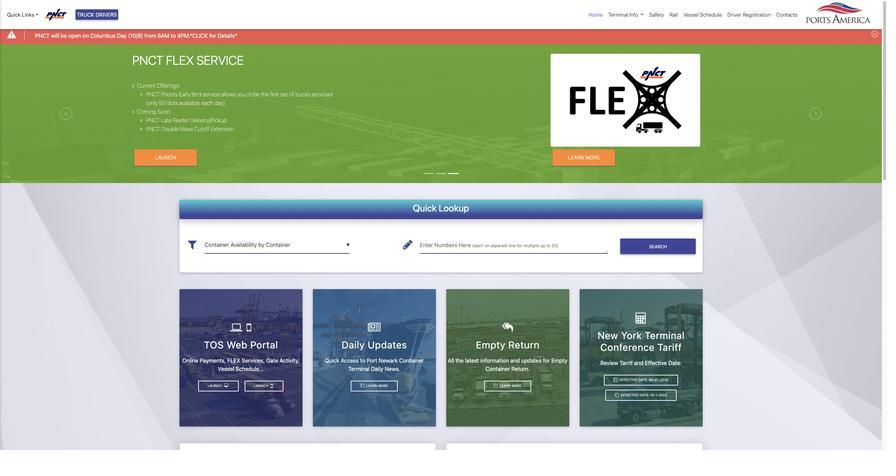 Task type: describe. For each thing, give the bounding box(es) containing it.
conference
[[601, 342, 655, 353]]

to inside enter numbers here (each on separate line for multiple up to 20)
[[547, 243, 551, 248]]

container inside quick access to port newark container terminal daily news.
[[400, 357, 424, 364]]

gate
[[267, 357, 278, 364]]

offerings:
[[157, 83, 181, 89]]

quick links link
[[7, 11, 38, 19]]

driver
[[728, 11, 742, 18]]

online payments, flex services, gate activity, vessel schedule...
[[182, 357, 300, 372]]

information
[[481, 357, 509, 364]]

clone image for daily
[[361, 384, 365, 388]]

return.
[[512, 366, 530, 372]]

more for daily updates
[[379, 384, 388, 388]]

drivers
[[96, 11, 117, 18]]

home link
[[587, 8, 606, 21]]

the inside all the latest information and updates for empty container return.
[[456, 357, 464, 364]]

service
[[197, 53, 244, 68]]

review tarrif and effective date:
[[601, 360, 682, 366]]

mobile image
[[271, 383, 273, 389]]

online
[[182, 357, 198, 364]]

learn for daily updates
[[367, 384, 378, 388]]

0 horizontal spatial empty
[[476, 339, 506, 351]]

0 vertical spatial flex
[[166, 53, 194, 68]]

delivery/pickup
[[190, 117, 227, 124]]

you
[[237, 91, 246, 97]]

6am
[[158, 32, 170, 39]]

truck
[[77, 11, 94, 18]]

slots
[[167, 100, 178, 106]]

flex inside online payments, flex services, gate activity, vessel schedule...
[[228, 357, 241, 364]]

launch inside button
[[155, 154, 176, 161]]

and inside all the latest information and updates for empty container return.
[[511, 357, 520, 364]]

for inside alert
[[210, 32, 216, 39]]

tarrif
[[620, 360, 633, 366]]

pnct will be open on columbus day (10/9) from 6am to 4pm.*click for details*
[[35, 32, 238, 39]]

tos
[[204, 339, 224, 351]]

vessel inside online payments, flex services, gate activity, vessel schedule...
[[218, 366, 234, 372]]

truck drivers
[[77, 11, 117, 18]]

quick access to port newark container terminal daily news.
[[325, 357, 424, 372]]

on for columbus
[[83, 32, 89, 39]]

priority
[[161, 91, 178, 97]]

up
[[541, 243, 546, 248]]

tariff
[[658, 342, 682, 353]]

new york terminal conference tariff
[[598, 330, 685, 353]]

date: for 01-
[[639, 378, 648, 382]]

to inside quick access to port newark container terminal daily news.
[[361, 357, 366, 364]]

pnct flex service
[[132, 53, 244, 68]]

terminal inside quick access to port newark container terminal daily news.
[[349, 366, 370, 372]]

service
[[203, 91, 220, 97]]

effective for effective date: 06-01-2023
[[620, 378, 638, 382]]

trucks
[[296, 91, 311, 97]]

latest
[[466, 357, 479, 364]]

learn more for daily updates
[[366, 384, 388, 388]]

on for separate
[[485, 243, 490, 248]]

quick for quick access to port newark container terminal daily news.
[[325, 357, 340, 364]]

services,
[[242, 357, 265, 364]]

effective date: 06-01-2023 link
[[605, 375, 679, 386]]

home
[[589, 11, 603, 18]]

2 horizontal spatial learn more
[[569, 154, 601, 161]]

terminal info link
[[606, 8, 647, 21]]

driver registration link
[[725, 8, 774, 21]]

current
[[137, 83, 156, 89]]

rail
[[670, 11, 679, 18]]

available
[[179, 100, 200, 106]]

be inside current offerings: pnct priority early bird service allows you to be the first set of trucks serviced (only 50 slots available each day)
[[254, 91, 260, 97]]

all
[[448, 357, 455, 364]]

01-
[[655, 378, 661, 382]]

reefer
[[173, 117, 189, 124]]

to inside alert
[[171, 32, 176, 39]]

effective date: 10-1-2023 link
[[606, 390, 677, 401]]

safety
[[650, 11, 665, 18]]

terminal info
[[609, 11, 639, 18]]

details*
[[218, 32, 238, 39]]

pnct will be open on columbus day (10/9) from 6am to 4pm.*click for details* alert
[[0, 26, 883, 44]]

current offerings: pnct priority early bird service allows you to be the first set of trucks serviced (only 50 slots available each day)
[[137, 83, 333, 106]]

open
[[68, 32, 81, 39]]

activity,
[[280, 357, 300, 364]]

06-
[[649, 378, 655, 382]]

pnct will be open on columbus day (10/9) from 6am to 4pm.*click for details* link
[[35, 31, 238, 40]]

clone image for empty
[[494, 384, 498, 388]]

2 horizontal spatial learn
[[569, 154, 585, 161]]

pnct down from
[[132, 53, 163, 68]]

effective for effective date: 10-1-2023
[[621, 393, 639, 397]]

vessel schedule link
[[681, 8, 725, 21]]

empty return
[[476, 339, 540, 351]]

pnct down coming at the left of page
[[146, 117, 160, 124]]

(only
[[146, 100, 158, 106]]

set
[[281, 91, 288, 97]]

clone image
[[614, 378, 618, 382]]

line
[[509, 243, 516, 248]]

new
[[598, 330, 619, 341]]

quick lookup
[[413, 202, 469, 214]]

numbers
[[435, 242, 458, 248]]

0 vertical spatial terminal
[[609, 11, 629, 18]]

pnct left "double"
[[146, 126, 160, 132]]

bird
[[192, 91, 201, 97]]

newark
[[379, 357, 398, 364]]

date: for 1-
[[640, 393, 650, 397]]

more for empty return
[[512, 384, 522, 388]]

enter
[[420, 242, 433, 248]]

terminal inside new york terminal conference tariff
[[645, 330, 685, 341]]

cutoff
[[195, 126, 210, 132]]

0 vertical spatial vessel
[[684, 11, 699, 18]]

tos web portal
[[204, 339, 278, 351]]

pnct inside current offerings: pnct priority early bird service allows you to be the first set of trucks serviced (only 50 slots available each day)
[[146, 91, 160, 97]]

learn more link for empty return
[[485, 381, 532, 392]]

quick for quick links
[[7, 11, 21, 18]]

here
[[459, 242, 471, 248]]

separate
[[491, 243, 508, 248]]

pnct inside alert
[[35, 32, 50, 39]]



Task type: locate. For each thing, give the bounding box(es) containing it.
1 horizontal spatial for
[[517, 243, 523, 248]]

effective right clone image
[[620, 378, 638, 382]]

1 vertical spatial quick
[[413, 202, 437, 214]]

on
[[83, 32, 89, 39], [485, 243, 490, 248]]

clone image down clone image
[[616, 393, 619, 397]]

clone image down all the latest information and updates for empty container return.
[[494, 384, 498, 388]]

to right 6am
[[171, 32, 176, 39]]

clone image inside the effective date: 10-1-2023 link
[[616, 393, 619, 397]]

launch link down schedule...
[[245, 381, 284, 392]]

the inside current offerings: pnct priority early bird service allows you to be the first set of trucks serviced (only 50 slots available each day)
[[261, 91, 269, 97]]

vessel down payments,
[[218, 366, 234, 372]]

1 launch link from the left
[[245, 381, 284, 392]]

container down information
[[486, 366, 511, 372]]

allows
[[221, 91, 236, 97]]

1 horizontal spatial clone image
[[494, 384, 498, 388]]

0 horizontal spatial the
[[261, 91, 269, 97]]

be inside alert
[[61, 32, 67, 39]]

2 horizontal spatial quick
[[413, 202, 437, 214]]

1 horizontal spatial the
[[456, 357, 464, 364]]

multiple
[[524, 243, 540, 248]]

1 vertical spatial for
[[517, 243, 523, 248]]

driver registration
[[728, 11, 772, 18]]

learn for empty return
[[500, 384, 511, 388]]

desktop image
[[224, 384, 229, 388]]

10-
[[651, 393, 656, 397]]

effective down effective date: 06-01-2023 link
[[621, 393, 639, 397]]

for inside enter numbers here (each on separate line for multiple up to 20)
[[517, 243, 523, 248]]

search
[[650, 244, 668, 249]]

schedule...
[[236, 366, 264, 372]]

launch
[[155, 154, 176, 161], [254, 384, 269, 388], [208, 384, 223, 388]]

port
[[367, 357, 378, 364]]

double
[[161, 126, 179, 132]]

date: left 10-
[[640, 393, 650, 397]]

for inside all the latest information and updates for empty container return.
[[544, 357, 550, 364]]

columbus
[[90, 32, 116, 39]]

news.
[[385, 366, 401, 372]]

updates
[[522, 357, 542, 364]]

1 horizontal spatial learn more link
[[485, 381, 532, 392]]

1 vertical spatial terminal
[[645, 330, 685, 341]]

quick
[[7, 11, 21, 18], [413, 202, 437, 214], [325, 357, 340, 364]]

1 vertical spatial 2023
[[659, 393, 668, 397]]

launch for desktop icon
[[208, 384, 223, 388]]

0 horizontal spatial learn more
[[366, 384, 388, 388]]

1 vertical spatial be
[[254, 91, 260, 97]]

date: down tariff
[[669, 360, 682, 366]]

lookup
[[439, 202, 469, 214]]

2 horizontal spatial for
[[544, 357, 550, 364]]

quick left "lookup"
[[413, 202, 437, 214]]

on right (each
[[485, 243, 490, 248]]

access
[[341, 357, 359, 364]]

1-
[[656, 393, 659, 397]]

2023 for 1-
[[659, 393, 668, 397]]

0 vertical spatial effective
[[646, 360, 668, 366]]

container inside all the latest information and updates for empty container return.
[[486, 366, 511, 372]]

2 vertical spatial quick
[[325, 357, 340, 364]]

container
[[400, 357, 424, 364], [486, 366, 511, 372]]

return
[[509, 339, 540, 351]]

and
[[511, 357, 520, 364], [635, 360, 644, 366]]

1 horizontal spatial container
[[486, 366, 511, 372]]

payments,
[[200, 357, 226, 364]]

to right "up"
[[547, 243, 551, 248]]

the right all
[[456, 357, 464, 364]]

flex down 4pm.*click
[[166, 53, 194, 68]]

clone image
[[361, 384, 365, 388], [494, 384, 498, 388], [616, 393, 619, 397]]

the left first
[[261, 91, 269, 97]]

clone image down quick access to port newark container terminal daily news.
[[361, 384, 365, 388]]

on inside enter numbers here (each on separate line for multiple up to 20)
[[485, 243, 490, 248]]

20)
[[552, 243, 559, 248]]

daily updates
[[342, 339, 407, 351]]

0 horizontal spatial flex
[[166, 53, 194, 68]]

0 vertical spatial quick
[[7, 11, 21, 18]]

0 horizontal spatial on
[[83, 32, 89, 39]]

portal
[[250, 339, 278, 351]]

for right updates
[[544, 357, 550, 364]]

launch left "mobile" 'image'
[[254, 384, 269, 388]]

empty inside all the latest information and updates for empty container return.
[[552, 357, 568, 364]]

1 vertical spatial on
[[485, 243, 490, 248]]

1 horizontal spatial on
[[485, 243, 490, 248]]

each
[[201, 100, 213, 106]]

0 horizontal spatial more
[[379, 384, 388, 388]]

more
[[586, 154, 601, 161], [379, 384, 388, 388], [512, 384, 522, 388]]

day)
[[215, 100, 225, 106]]

launch for "mobile" 'image'
[[254, 384, 269, 388]]

1 horizontal spatial quick
[[325, 357, 340, 364]]

0 horizontal spatial terminal
[[349, 366, 370, 372]]

coming
[[137, 109, 156, 115]]

2 vertical spatial for
[[544, 357, 550, 364]]

empty
[[476, 339, 506, 351], [552, 357, 568, 364]]

vessel right rail
[[684, 11, 699, 18]]

info
[[630, 11, 639, 18]]

and right 'tarrif'
[[635, 360, 644, 366]]

empty up information
[[476, 339, 506, 351]]

0 horizontal spatial quick
[[7, 11, 21, 18]]

1 horizontal spatial empty
[[552, 357, 568, 364]]

terminal
[[609, 11, 629, 18], [645, 330, 685, 341], [349, 366, 370, 372]]

angle right image
[[132, 83, 134, 88]]

contacts
[[777, 11, 798, 18]]

late
[[161, 117, 172, 124]]

daily down 'port'
[[371, 366, 384, 372]]

to left 'port'
[[361, 357, 366, 364]]

0 horizontal spatial launch
[[155, 154, 176, 161]]

0 horizontal spatial be
[[61, 32, 67, 39]]

review
[[601, 360, 619, 366]]

coming soon: pnct late reefer delivery/pickup pnct double move cutoff extension
[[137, 109, 234, 132]]

effective date: 10-1-2023
[[620, 393, 668, 397]]

close image
[[872, 31, 879, 38]]

2 horizontal spatial learn more link
[[553, 150, 616, 166]]

2 horizontal spatial clone image
[[616, 393, 619, 397]]

schedule
[[701, 11, 723, 18]]

None text field
[[205, 237, 350, 254], [420, 237, 608, 254], [205, 237, 350, 254], [420, 237, 608, 254]]

▼
[[347, 243, 350, 248]]

0 vertical spatial for
[[210, 32, 216, 39]]

container up news.
[[400, 357, 424, 364]]

0 vertical spatial date:
[[669, 360, 682, 366]]

1 vertical spatial vessel
[[218, 366, 234, 372]]

york
[[622, 330, 642, 341]]

flex down web
[[228, 357, 241, 364]]

angle right image
[[132, 109, 134, 114]]

(each
[[473, 243, 484, 248]]

1 horizontal spatial launch link
[[245, 381, 284, 392]]

to inside current offerings: pnct priority early bird service allows you to be the first set of trucks serviced (only 50 slots available each day)
[[248, 91, 252, 97]]

1 horizontal spatial learn
[[500, 384, 511, 388]]

to
[[171, 32, 176, 39], [248, 91, 252, 97], [547, 243, 551, 248], [361, 357, 366, 364]]

launch link down payments,
[[198, 381, 239, 392]]

1 horizontal spatial and
[[635, 360, 644, 366]]

0 horizontal spatial and
[[511, 357, 520, 364]]

of
[[289, 91, 294, 97]]

0 vertical spatial on
[[83, 32, 89, 39]]

launch link
[[245, 381, 284, 392], [198, 381, 239, 392]]

launch down "double"
[[155, 154, 176, 161]]

2 horizontal spatial more
[[586, 154, 601, 161]]

quick left the links
[[7, 11, 21, 18]]

2 launch link from the left
[[198, 381, 239, 392]]

effective up 01-
[[646, 360, 668, 366]]

0 horizontal spatial learn more link
[[351, 381, 398, 392]]

0 horizontal spatial launch link
[[198, 381, 239, 392]]

2 vertical spatial effective
[[621, 393, 639, 397]]

launch left desktop icon
[[208, 384, 223, 388]]

quick inside quick access to port newark container terminal daily news.
[[325, 357, 340, 364]]

enter numbers here (each on separate line for multiple up to 20)
[[420, 242, 559, 248]]

learn more for empty return
[[499, 384, 522, 388]]

flexible service image
[[0, 44, 883, 222]]

2 vertical spatial terminal
[[349, 366, 370, 372]]

1 vertical spatial flex
[[228, 357, 241, 364]]

for
[[210, 32, 216, 39], [517, 243, 523, 248], [544, 357, 550, 364]]

2 horizontal spatial terminal
[[645, 330, 685, 341]]

1 horizontal spatial terminal
[[609, 11, 629, 18]]

0 vertical spatial the
[[261, 91, 269, 97]]

4pm.*click
[[177, 32, 208, 39]]

1 vertical spatial date:
[[639, 378, 648, 382]]

soon:
[[157, 109, 171, 115]]

0 vertical spatial be
[[61, 32, 67, 39]]

0 vertical spatial 2023
[[661, 378, 669, 382]]

rail link
[[667, 8, 681, 21]]

quick inside quick links link
[[7, 11, 21, 18]]

for right line
[[517, 243, 523, 248]]

contacts link
[[774, 8, 801, 21]]

learn more
[[569, 154, 601, 161], [366, 384, 388, 388], [499, 384, 522, 388]]

1 horizontal spatial vessel
[[684, 11, 699, 18]]

empty right updates
[[552, 357, 568, 364]]

1 horizontal spatial learn more
[[499, 384, 522, 388]]

daily
[[342, 339, 365, 351], [371, 366, 384, 372]]

be right the will
[[61, 32, 67, 39]]

date:
[[669, 360, 682, 366], [639, 378, 648, 382], [640, 393, 650, 397]]

launch button
[[134, 150, 197, 166]]

0 horizontal spatial container
[[400, 357, 424, 364]]

links
[[22, 11, 34, 18]]

1 vertical spatial daily
[[371, 366, 384, 372]]

and up the return.
[[511, 357, 520, 364]]

0 horizontal spatial learn
[[367, 384, 378, 388]]

1 horizontal spatial be
[[254, 91, 260, 97]]

2 vertical spatial date:
[[640, 393, 650, 397]]

0 vertical spatial container
[[400, 357, 424, 364]]

0 horizontal spatial daily
[[342, 339, 365, 351]]

on right open
[[83, 32, 89, 39]]

terminal up tariff
[[645, 330, 685, 341]]

safety link
[[647, 8, 667, 21]]

0 vertical spatial empty
[[476, 339, 506, 351]]

will
[[51, 32, 59, 39]]

1 horizontal spatial more
[[512, 384, 522, 388]]

2 horizontal spatial launch
[[254, 384, 269, 388]]

date: left 06-
[[639, 378, 648, 382]]

to right you
[[248, 91, 252, 97]]

1 vertical spatial empty
[[552, 357, 568, 364]]

0 horizontal spatial vessel
[[218, 366, 234, 372]]

pnct up (only
[[146, 91, 160, 97]]

2023 for 01-
[[661, 378, 669, 382]]

move
[[180, 126, 193, 132]]

terminal left info
[[609, 11, 629, 18]]

daily up access
[[342, 339, 365, 351]]

0 vertical spatial daily
[[342, 339, 365, 351]]

1 vertical spatial the
[[456, 357, 464, 364]]

quick links
[[7, 11, 34, 18]]

2023 right 06-
[[661, 378, 669, 382]]

on inside alert
[[83, 32, 89, 39]]

0 horizontal spatial clone image
[[361, 384, 365, 388]]

effective date: 06-01-2023
[[619, 378, 669, 382]]

1 horizontal spatial daily
[[371, 366, 384, 372]]

pnct left the will
[[35, 32, 50, 39]]

search button
[[621, 239, 697, 254]]

learn more link for daily updates
[[351, 381, 398, 392]]

all the latest information and updates for empty container return.
[[448, 357, 568, 372]]

updates
[[368, 339, 407, 351]]

quick for quick lookup
[[413, 202, 437, 214]]

serviced
[[312, 91, 333, 97]]

0 horizontal spatial for
[[210, 32, 216, 39]]

terminal down access
[[349, 366, 370, 372]]

1 vertical spatial container
[[486, 366, 511, 372]]

2023 right 10-
[[659, 393, 668, 397]]

for left 'details*'
[[210, 32, 216, 39]]

1 horizontal spatial flex
[[228, 357, 241, 364]]

daily inside quick access to port newark container terminal daily news.
[[371, 366, 384, 372]]

day
[[117, 32, 127, 39]]

50
[[159, 100, 166, 106]]

1 horizontal spatial launch
[[208, 384, 223, 388]]

be right you
[[254, 91, 260, 97]]

registration
[[743, 11, 772, 18]]

quick left access
[[325, 357, 340, 364]]

1 vertical spatial effective
[[620, 378, 638, 382]]



Task type: vqa. For each thing, say whether or not it's contained in the screenshot.
Blvd,
no



